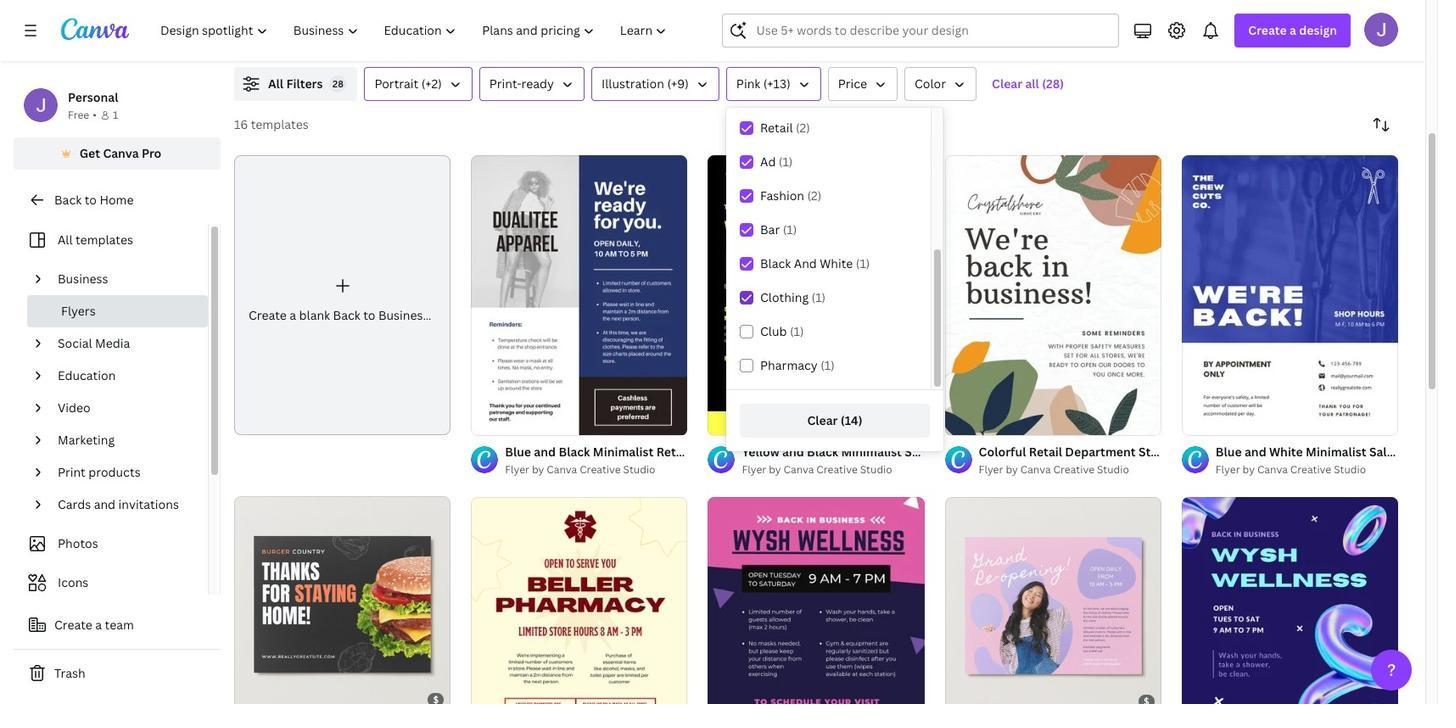 Task type: describe. For each thing, give the bounding box(es) containing it.
0 vertical spatial business
[[58, 271, 108, 287]]

back inside the create a blank back to business flyer element
[[333, 307, 360, 323]]

photos link
[[24, 528, 198, 560]]

Search search field
[[757, 14, 1109, 47]]

education
[[58, 367, 116, 384]]

clear all (28)
[[992, 76, 1064, 92]]

0 horizontal spatial flyers
[[61, 303, 96, 319]]

club (1)
[[760, 323, 804, 339]]

colorful retail department store back to business flyers flyer by canva creative studio
[[979, 444, 1308, 477]]

pink (+13)
[[736, 76, 791, 92]]

flyer by canva creative studio
[[505, 463, 656, 477]]

1 by from the left
[[532, 463, 544, 477]]

print-
[[490, 76, 522, 92]]

(28)
[[1042, 76, 1064, 92]]

print-ready button
[[479, 67, 585, 101]]

canva inside get canva pro button
[[103, 145, 139, 161]]

cards
[[58, 496, 91, 513]]

black inside yellow and black minimalist salon flyers flyer by canva creative studio
[[807, 444, 839, 460]]

(2) for retail (2)
[[796, 120, 810, 136]]

top level navigation element
[[149, 14, 682, 48]]

create a design button
[[1235, 14, 1351, 48]]

(1) for club (1)
[[790, 323, 804, 339]]

video
[[58, 400, 90, 416]]

flyers inside colorful retail department store back to business flyers flyer by canva creative studio
[[1273, 444, 1308, 460]]

clear for clear (14)
[[807, 412, 838, 429]]

28
[[333, 77, 344, 90]]

colorful
[[979, 444, 1026, 460]]

illustration (+9) button
[[592, 67, 719, 101]]

and
[[794, 255, 817, 272]]

flyer inside colorful retail department store back to business flyers flyer by canva creative studio
[[979, 463, 1003, 477]]

(2) for fashion (2)
[[807, 188, 822, 204]]

minimalist for white
[[1306, 444, 1367, 460]]

ready
[[522, 76, 554, 92]]

0 horizontal spatial black
[[760, 255, 791, 272]]

minimalist for black
[[841, 444, 902, 460]]

2
[[976, 415, 981, 428]]

pink (+13) button
[[726, 67, 821, 101]]

home
[[100, 192, 134, 208]]

studio inside blue and white minimalist salons back flyer by canva creative studio
[[1334, 463, 1366, 477]]

personal
[[68, 89, 118, 105]]

get
[[79, 145, 100, 161]]

yellow and black minimalist salon flyers image
[[708, 155, 925, 436]]

0 horizontal spatial to
[[85, 192, 97, 208]]

cards and invitations
[[58, 496, 179, 513]]

social
[[58, 335, 92, 351]]

free •
[[68, 108, 97, 122]]

by inside yellow and black minimalist salon flyers flyer by canva creative studio
[[769, 463, 781, 477]]

portrait (+2) button
[[364, 67, 473, 101]]

1 of 2
[[957, 415, 981, 428]]

flyer by canva creative studio link for blue
[[1216, 462, 1399, 479]]

yellow and black minimalist salon flyers flyer by canva creative studio
[[742, 444, 975, 477]]

(+13)
[[764, 76, 791, 92]]

1 horizontal spatial to
[[363, 307, 376, 323]]

print-ready
[[490, 76, 554, 92]]

all filters
[[268, 76, 323, 92]]

1 of 2 link
[[945, 155, 1162, 436]]

studio inside colorful retail department store back to business flyers flyer by canva creative studio
[[1097, 463, 1129, 477]]

business inside colorful retail department store back to business flyers flyer by canva creative studio
[[1219, 444, 1270, 460]]

invitations
[[118, 496, 179, 513]]

(1) for bar (1)
[[783, 221, 797, 238]]

white for and
[[820, 255, 853, 272]]

maroon and yellow vintage pharmacy back to business flyers image
[[471, 498, 688, 704]]

to inside colorful retail department store back to business flyers flyer by canva creative studio
[[1204, 444, 1216, 460]]

yellow
[[742, 444, 780, 460]]

clothing
[[760, 289, 809, 306]]

all templates
[[58, 232, 133, 248]]

canva inside yellow and black minimalist salon flyers flyer by canva creative studio
[[784, 463, 814, 477]]

create for create a design
[[1249, 22, 1287, 38]]

back inside blue and white minimalist salons back flyer by canva creative studio
[[1411, 444, 1438, 460]]

black and white (1)
[[760, 255, 870, 272]]

create a blank back to business flyer
[[249, 307, 460, 323]]

and for cards
[[94, 496, 116, 513]]

illustration
[[602, 76, 664, 92]]

a for design
[[1290, 22, 1297, 38]]

clear all (28) button
[[984, 67, 1073, 101]]

16 templates
[[234, 116, 309, 132]]

ad (1)
[[760, 154, 793, 170]]

department
[[1065, 444, 1136, 460]]

cards and invitations link
[[51, 489, 198, 521]]

pink and purple gym back to business flyers image
[[708, 498, 925, 704]]

purple and blue geometric gym back to business flyers image
[[1182, 498, 1399, 704]]

(14)
[[841, 412, 863, 429]]

clear (14) button
[[740, 404, 930, 438]]

back to home
[[54, 192, 134, 208]]

retail (2)
[[760, 120, 810, 136]]

by inside colorful retail department store back to business flyers flyer by canva creative studio
[[1006, 463, 1018, 477]]

print products
[[58, 464, 141, 480]]

marketing link
[[51, 424, 198, 457]]

blue and black minimalist retail fashion back to business flyers image
[[471, 155, 688, 436]]

28 filter options selected element
[[330, 76, 347, 93]]

color
[[915, 76, 946, 92]]

1 horizontal spatial business
[[378, 307, 429, 323]]

(1) right 'and'
[[856, 255, 870, 272]]

salon
[[905, 444, 937, 460]]

pharmacy (1)
[[760, 357, 835, 373]]

bar (1)
[[760, 221, 797, 238]]

get canva pro
[[79, 145, 162, 161]]

pink
[[736, 76, 761, 92]]

yellow and black minimalist salon flyers link
[[742, 443, 975, 462]]

products
[[88, 464, 141, 480]]

business link
[[51, 263, 198, 295]]

flyer for create a blank back to business flyer
[[432, 307, 460, 323]]

create for create a blank back to business flyer
[[249, 307, 287, 323]]

social media
[[58, 335, 130, 351]]

design
[[1300, 22, 1337, 38]]

templates for 16 templates
[[251, 116, 309, 132]]

colorful retail department store back to business flyers link
[[979, 443, 1308, 462]]

color button
[[905, 67, 977, 101]]

illustration (+9)
[[602, 76, 689, 92]]

canva inside colorful retail department store back to business flyers flyer by canva creative studio
[[1021, 463, 1051, 477]]

clear (14)
[[807, 412, 863, 429]]

all templates link
[[24, 224, 198, 256]]

trash link
[[14, 657, 221, 691]]

(+9)
[[667, 76, 689, 92]]

create a design
[[1249, 22, 1337, 38]]

creative inside yellow and black minimalist salon flyers flyer by canva creative studio
[[817, 463, 858, 477]]

blue and white minimalist salons back flyer by canva creative studio
[[1216, 444, 1438, 477]]

white for and
[[1270, 444, 1303, 460]]

clear for clear all (28)
[[992, 76, 1023, 92]]

1 for 1 of 2
[[957, 415, 962, 428]]



Task type: vqa. For each thing, say whether or not it's contained in the screenshot.


Task type: locate. For each thing, give the bounding box(es) containing it.
education link
[[51, 360, 198, 392]]

2 vertical spatial to
[[1204, 444, 1216, 460]]

minimalist inside blue and white minimalist salons back flyer by canva creative studio
[[1306, 444, 1367, 460]]

0 horizontal spatial business
[[58, 271, 108, 287]]

0 horizontal spatial 1
[[113, 108, 118, 122]]

0 vertical spatial retail
[[760, 120, 793, 136]]

2 horizontal spatial create
[[1249, 22, 1287, 38]]

3 by from the left
[[1006, 463, 1018, 477]]

templates for all templates
[[75, 232, 133, 248]]

blue and white minimalist salons back link
[[1216, 443, 1438, 462]]

(1) right ad
[[779, 154, 793, 170]]

and for yellow
[[782, 444, 804, 460]]

white
[[820, 255, 853, 272], [1270, 444, 1303, 460]]

flyer for yellow and black minimalist salon flyers flyer by canva creative studio
[[742, 463, 767, 477]]

0 horizontal spatial white
[[820, 255, 853, 272]]

flyer by canva creative studio link for colorful
[[979, 462, 1162, 479]]

flyers
[[61, 303, 96, 319], [940, 444, 975, 460], [1273, 444, 1308, 460]]

free
[[68, 108, 89, 122]]

(1) right the "pharmacy"
[[821, 357, 835, 373]]

and
[[782, 444, 804, 460], [1245, 444, 1267, 460], [94, 496, 116, 513]]

retail up ad (1) at right top
[[760, 120, 793, 136]]

black down clear (14) button
[[807, 444, 839, 460]]

16
[[234, 116, 248, 132]]

0 horizontal spatial a
[[95, 617, 102, 633]]

1 horizontal spatial create
[[249, 307, 287, 323]]

clothing (1)
[[760, 289, 826, 306]]

all for all filters
[[268, 76, 284, 92]]

white right blue
[[1270, 444, 1303, 460]]

media
[[95, 335, 130, 351]]

1 flyer by canva creative studio link from the left
[[505, 462, 688, 479]]

retail inside colorful retail department store back to business flyers flyer by canva creative studio
[[1029, 444, 1063, 460]]

back right store
[[1173, 444, 1201, 460]]

ad
[[760, 154, 776, 170]]

back right salons
[[1411, 444, 1438, 460]]

create left design
[[1249, 22, 1287, 38]]

and right cards
[[94, 496, 116, 513]]

create a team button
[[14, 608, 221, 642]]

video link
[[51, 392, 198, 424]]

black
[[760, 255, 791, 272], [807, 444, 839, 460]]

portrait (+2)
[[375, 76, 442, 92]]

and for blue
[[1245, 444, 1267, 460]]

clear
[[992, 76, 1023, 92], [807, 412, 838, 429]]

black and white generic delivery back to business landscape flyer image
[[234, 497, 451, 704]]

back inside back to home link
[[54, 192, 82, 208]]

1 vertical spatial retail
[[1029, 444, 1063, 460]]

0 vertical spatial clear
[[992, 76, 1023, 92]]

fashion (2)
[[760, 188, 822, 204]]

(1)
[[779, 154, 793, 170], [783, 221, 797, 238], [856, 255, 870, 272], [812, 289, 826, 306], [790, 323, 804, 339], [821, 357, 835, 373]]

(+2)
[[422, 76, 442, 92]]

back right blank
[[333, 307, 360, 323]]

0 vertical spatial to
[[85, 192, 97, 208]]

(1) right the 'bar'
[[783, 221, 797, 238]]

1 vertical spatial black
[[807, 444, 839, 460]]

0 horizontal spatial templates
[[75, 232, 133, 248]]

1 vertical spatial clear
[[807, 412, 838, 429]]

1 horizontal spatial a
[[290, 307, 296, 323]]

studio inside yellow and black minimalist salon flyers flyer by canva creative studio
[[860, 463, 893, 477]]

1 vertical spatial business
[[378, 307, 429, 323]]

(2)
[[796, 120, 810, 136], [807, 188, 822, 204]]

back to home link
[[14, 183, 221, 217]]

club
[[760, 323, 787, 339]]

0 vertical spatial white
[[820, 255, 853, 272]]

a for blank
[[290, 307, 296, 323]]

back up all templates
[[54, 192, 82, 208]]

white inside blue and white minimalist salons back flyer by canva creative studio
[[1270, 444, 1303, 460]]

2 vertical spatial create
[[54, 617, 92, 633]]

4 by from the left
[[1243, 463, 1255, 477]]

1 horizontal spatial retail
[[1029, 444, 1063, 460]]

0 horizontal spatial and
[[94, 496, 116, 513]]

1 vertical spatial white
[[1270, 444, 1303, 460]]

flyer by canva creative studio link
[[505, 462, 688, 479], [742, 462, 925, 479], [979, 462, 1162, 479], [1216, 462, 1399, 479]]

to left 'home'
[[85, 192, 97, 208]]

all
[[1026, 76, 1039, 92]]

create inside button
[[54, 617, 92, 633]]

pink and purple retail fashion back to business landscape flyer image
[[945, 498, 1162, 704]]

3 studio from the left
[[1097, 463, 1129, 477]]

create
[[1249, 22, 1287, 38], [249, 307, 287, 323], [54, 617, 92, 633]]

minimalist inside yellow and black minimalist salon flyers flyer by canva creative studio
[[841, 444, 902, 460]]

•
[[93, 108, 97, 122]]

colorful retail department store back to business flyers image
[[945, 155, 1162, 436]]

minimalist left salons
[[1306, 444, 1367, 460]]

1 left of
[[957, 415, 962, 428]]

canva inside blue and white minimalist salons back flyer by canva creative studio
[[1258, 463, 1288, 477]]

2 horizontal spatial business
[[1219, 444, 1270, 460]]

all for all templates
[[58, 232, 73, 248]]

flyer inside blue and white minimalist salons back flyer by canva creative studio
[[1216, 463, 1240, 477]]

1 horizontal spatial minimalist
[[1306, 444, 1367, 460]]

minimalist down (14)
[[841, 444, 902, 460]]

1 minimalist from the left
[[841, 444, 902, 460]]

4 creative from the left
[[1291, 463, 1332, 477]]

1 horizontal spatial flyers
[[940, 444, 975, 460]]

flyers right blue
[[1273, 444, 1308, 460]]

2 creative from the left
[[817, 463, 858, 477]]

all down 'back to home'
[[58, 232, 73, 248]]

and right yellow
[[782, 444, 804, 460]]

price
[[838, 76, 867, 92]]

1 studio from the left
[[623, 463, 656, 477]]

1 vertical spatial (2)
[[807, 188, 822, 204]]

store
[[1139, 444, 1170, 460]]

create a blank back to business flyer element
[[234, 155, 460, 436]]

photos
[[58, 535, 98, 552]]

flyer for blue and white minimalist salons back flyer by canva creative studio
[[1216, 463, 1240, 477]]

back to business flyers templates image
[[1036, 0, 1399, 47]]

2 horizontal spatial flyers
[[1273, 444, 1308, 460]]

a inside button
[[95, 617, 102, 633]]

1 horizontal spatial templates
[[251, 116, 309, 132]]

1 horizontal spatial white
[[1270, 444, 1303, 460]]

clear left (14)
[[807, 412, 838, 429]]

flyer
[[432, 307, 460, 323], [505, 463, 530, 477], [742, 463, 767, 477], [979, 463, 1003, 477], [1216, 463, 1240, 477]]

of
[[964, 415, 974, 428]]

1 right •
[[113, 108, 118, 122]]

create left blank
[[249, 307, 287, 323]]

2 horizontal spatial a
[[1290, 22, 1297, 38]]

create down icons
[[54, 617, 92, 633]]

back inside colorful retail department store back to business flyers flyer by canva creative studio
[[1173, 444, 1201, 460]]

0 horizontal spatial clear
[[807, 412, 838, 429]]

a left the team
[[95, 617, 102, 633]]

(1) for ad (1)
[[779, 154, 793, 170]]

(1) for pharmacy (1)
[[821, 357, 835, 373]]

flyers up social
[[61, 303, 96, 319]]

a left blank
[[290, 307, 296, 323]]

and inside yellow and black minimalist salon flyers flyer by canva creative studio
[[782, 444, 804, 460]]

a inside dropdown button
[[1290, 22, 1297, 38]]

1 vertical spatial create
[[249, 307, 287, 323]]

1 horizontal spatial 1
[[957, 415, 962, 428]]

to right blank
[[363, 307, 376, 323]]

None search field
[[723, 14, 1120, 48]]

a
[[1290, 22, 1297, 38], [290, 307, 296, 323], [95, 617, 102, 633]]

1 vertical spatial templates
[[75, 232, 133, 248]]

1 vertical spatial to
[[363, 307, 376, 323]]

icons
[[58, 575, 89, 591]]

2 studio from the left
[[860, 463, 893, 477]]

(1) right club at the top of the page
[[790, 323, 804, 339]]

and right blue
[[1245, 444, 1267, 460]]

0 horizontal spatial all
[[58, 232, 73, 248]]

blue and white minimalist salons back to business flyers image
[[1182, 155, 1399, 436]]

(1) for clothing (1)
[[812, 289, 826, 306]]

creative inside colorful retail department store back to business flyers flyer by canva creative studio
[[1054, 463, 1095, 477]]

price button
[[828, 67, 898, 101]]

templates down 'back to home'
[[75, 232, 133, 248]]

0 vertical spatial all
[[268, 76, 284, 92]]

creative inside blue and white minimalist salons back flyer by canva creative studio
[[1291, 463, 1332, 477]]

create a team
[[54, 617, 134, 633]]

(1) down black and white (1)
[[812, 289, 826, 306]]

a for team
[[95, 617, 102, 633]]

0 horizontal spatial minimalist
[[841, 444, 902, 460]]

flyer by canva creative studio link for yellow
[[742, 462, 925, 479]]

templates
[[251, 116, 309, 132], [75, 232, 133, 248]]

1 vertical spatial all
[[58, 232, 73, 248]]

2 by from the left
[[769, 463, 781, 477]]

retail right colorful
[[1029, 444, 1063, 460]]

pharmacy
[[760, 357, 818, 373]]

0 vertical spatial templates
[[251, 116, 309, 132]]

1 vertical spatial a
[[290, 307, 296, 323]]

flyers down of
[[940, 444, 975, 460]]

(2) right fashion
[[807, 188, 822, 204]]

clear left the all
[[992, 76, 1023, 92]]

marketing
[[58, 432, 115, 448]]

4 studio from the left
[[1334, 463, 1366, 477]]

portrait
[[375, 76, 419, 92]]

and inside blue and white minimalist salons back flyer by canva creative studio
[[1245, 444, 1267, 460]]

(2) down pink (+13) button at top
[[796, 120, 810, 136]]

1 vertical spatial 1
[[957, 415, 962, 428]]

salons
[[1370, 444, 1408, 460]]

print products link
[[51, 457, 198, 489]]

bar
[[760, 221, 780, 238]]

black left 'and'
[[760, 255, 791, 272]]

get canva pro button
[[14, 137, 221, 170]]

4 flyer by canva creative studio link from the left
[[1216, 462, 1399, 479]]

Sort by button
[[1365, 108, 1399, 142]]

create a blank back to business flyer link
[[234, 155, 460, 436]]

jacob simon image
[[1365, 13, 1399, 47]]

2 flyer by canva creative studio link from the left
[[742, 462, 925, 479]]

all left filters
[[268, 76, 284, 92]]

flyer inside yellow and black minimalist salon flyers flyer by canva creative studio
[[742, 463, 767, 477]]

1 inside 'link'
[[957, 415, 962, 428]]

3 creative from the left
[[1054, 463, 1095, 477]]

3 flyer by canva creative studio link from the left
[[979, 462, 1162, 479]]

0 vertical spatial black
[[760, 255, 791, 272]]

social media link
[[51, 328, 198, 360]]

fashion
[[760, 188, 805, 204]]

0 horizontal spatial retail
[[760, 120, 793, 136]]

1 horizontal spatial black
[[807, 444, 839, 460]]

0 horizontal spatial create
[[54, 617, 92, 633]]

icons link
[[24, 567, 198, 599]]

2 vertical spatial a
[[95, 617, 102, 633]]

to left blue
[[1204, 444, 1216, 460]]

white right 'and'
[[820, 255, 853, 272]]

studio
[[623, 463, 656, 477], [860, 463, 893, 477], [1097, 463, 1129, 477], [1334, 463, 1366, 477]]

pro
[[142, 145, 162, 161]]

to
[[85, 192, 97, 208], [363, 307, 376, 323], [1204, 444, 1216, 460]]

blue
[[1216, 444, 1242, 460]]

1 for 1
[[113, 108, 118, 122]]

by inside blue and white minimalist salons back flyer by canva creative studio
[[1243, 463, 1255, 477]]

create for create a team
[[54, 617, 92, 633]]

by
[[532, 463, 544, 477], [769, 463, 781, 477], [1006, 463, 1018, 477], [1243, 463, 1255, 477]]

0 vertical spatial create
[[1249, 22, 1287, 38]]

create inside dropdown button
[[1249, 22, 1287, 38]]

1 creative from the left
[[580, 463, 621, 477]]

flyers inside yellow and black minimalist salon flyers flyer by canva creative studio
[[940, 444, 975, 460]]

2 horizontal spatial to
[[1204, 444, 1216, 460]]

2 vertical spatial business
[[1219, 444, 1270, 460]]

a left design
[[1290, 22, 1297, 38]]

business
[[58, 271, 108, 287], [378, 307, 429, 323], [1219, 444, 1270, 460]]

flyer inside the create a blank back to business flyer element
[[432, 307, 460, 323]]

1 horizontal spatial all
[[268, 76, 284, 92]]

templates right 16
[[251, 116, 309, 132]]

0 vertical spatial 1
[[113, 108, 118, 122]]

0 vertical spatial a
[[1290, 22, 1297, 38]]

1 horizontal spatial clear
[[992, 76, 1023, 92]]

print
[[58, 464, 86, 480]]

2 minimalist from the left
[[1306, 444, 1367, 460]]

blank
[[299, 307, 330, 323]]

2 horizontal spatial and
[[1245, 444, 1267, 460]]

0 vertical spatial (2)
[[796, 120, 810, 136]]

1 horizontal spatial and
[[782, 444, 804, 460]]

filters
[[286, 76, 323, 92]]

canva
[[103, 145, 139, 161], [547, 463, 577, 477], [784, 463, 814, 477], [1021, 463, 1051, 477], [1258, 463, 1288, 477]]



